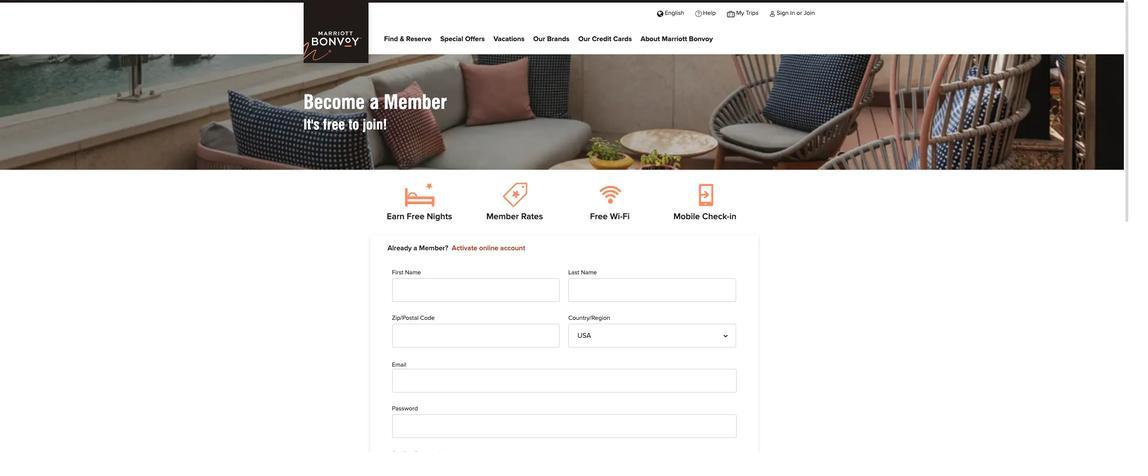 Task type: locate. For each thing, give the bounding box(es) containing it.
fi
[[623, 213, 630, 221]]

globe image
[[658, 10, 664, 16]]

a inside 'become a member it's free to join!'
[[370, 91, 379, 114]]

our for our credit cards
[[579, 35, 591, 42]]

name
[[405, 270, 421, 276], [581, 270, 597, 276]]

0 horizontal spatial name
[[405, 270, 421, 276]]

our inside our brands link
[[534, 35, 546, 42]]

Last Name text field
[[569, 279, 736, 303]]

our left credit
[[579, 35, 591, 42]]

0 vertical spatial a
[[370, 91, 379, 114]]

name right last
[[581, 270, 597, 276]]

our brands link
[[534, 33, 570, 46]]

Zip/Postal code text field
[[392, 325, 560, 348]]

earn
[[387, 213, 405, 221]]

vacations link
[[494, 33, 525, 46]]

activate
[[452, 245, 478, 252]]

name for last name
[[581, 270, 597, 276]]

2 name from the left
[[581, 270, 597, 276]]

in
[[791, 10, 796, 16]]

it's
[[304, 116, 320, 133]]

sign in or join link
[[765, 3, 821, 23]]

free
[[323, 116, 345, 133]]

a for become
[[370, 91, 379, 114]]

member
[[384, 91, 447, 114], [487, 213, 519, 221]]

1 our from the left
[[534, 35, 546, 42]]

special offers link
[[441, 33, 485, 46]]

special offers
[[441, 35, 485, 42]]

free
[[407, 213, 425, 221], [590, 213, 608, 221]]

1 horizontal spatial member
[[487, 213, 519, 221]]

find & reserve link
[[384, 33, 432, 46]]

1 horizontal spatial our
[[579, 35, 591, 42]]

cards
[[614, 35, 632, 42]]

or
[[797, 10, 803, 16]]

executive premiere suite balcony at the grosvenor house, luxury collection hotel, dubai image
[[0, 0, 1125, 300]]

our
[[534, 35, 546, 42], [579, 35, 591, 42]]

a right already
[[414, 245, 418, 252]]

0 horizontal spatial our
[[534, 35, 546, 42]]

zip/postal
[[392, 316, 419, 322]]

online
[[479, 245, 499, 252]]

a
[[370, 91, 379, 114], [414, 245, 418, 252]]

our left brands
[[534, 35, 546, 42]]

brands
[[547, 35, 570, 42]]

first name
[[392, 270, 421, 276]]

help image
[[696, 10, 702, 16]]

reserve
[[406, 35, 432, 42]]

account image
[[770, 10, 776, 16]]

0 vertical spatial member
[[384, 91, 447, 114]]

2 our from the left
[[579, 35, 591, 42]]

find
[[384, 35, 398, 42]]

trips
[[746, 10, 759, 16]]

0 horizontal spatial free
[[407, 213, 425, 221]]

activate online account link
[[452, 245, 526, 252]]

1 horizontal spatial a
[[414, 245, 418, 252]]

a up join!
[[370, 91, 379, 114]]

member rates
[[487, 213, 543, 221]]

name right first
[[405, 270, 421, 276]]

1 horizontal spatial name
[[581, 270, 597, 276]]

check-
[[703, 213, 730, 221]]

0 horizontal spatial member
[[384, 91, 447, 114]]

2 free from the left
[[590, 213, 608, 221]]

1 vertical spatial member
[[487, 213, 519, 221]]

find & reserve
[[384, 35, 432, 42]]

english
[[665, 10, 685, 16]]

suitcase image
[[728, 10, 735, 16]]

free right earn
[[407, 213, 425, 221]]

credit
[[592, 35, 612, 42]]

1 name from the left
[[405, 270, 421, 276]]

our credit cards
[[579, 35, 632, 42]]

password
[[392, 406, 418, 413]]

1 horizontal spatial free
[[590, 213, 608, 221]]

our inside our credit cards link
[[579, 35, 591, 42]]

free wi-fi
[[590, 213, 630, 221]]

free left wi-
[[590, 213, 608, 221]]

vacations
[[494, 35, 525, 42]]

1 vertical spatial a
[[414, 245, 418, 252]]

name for first name
[[405, 270, 421, 276]]

0 horizontal spatial a
[[370, 91, 379, 114]]



Task type: vqa. For each thing, say whether or not it's contained in the screenshot.
Europe
no



Task type: describe. For each thing, give the bounding box(es) containing it.
member?
[[419, 245, 449, 252]]

help link
[[690, 3, 722, 23]]

a for already
[[414, 245, 418, 252]]

sign in or join
[[777, 10, 815, 16]]

our brands
[[534, 35, 570, 42]]

help
[[704, 10, 716, 16]]

last
[[569, 270, 580, 276]]

last name
[[569, 270, 597, 276]]

already
[[388, 245, 412, 252]]

join!
[[363, 116, 387, 133]]

wi-
[[610, 213, 623, 221]]

zip/postal code
[[392, 316, 435, 322]]

my
[[737, 10, 745, 16]]

in
[[730, 213, 737, 221]]

about
[[641, 35, 660, 42]]

already a member? activate online account
[[388, 245, 526, 252]]

my trips
[[737, 10, 759, 16]]

sign
[[777, 10, 789, 16]]

&
[[400, 35, 405, 42]]

mobile
[[674, 213, 700, 221]]

Email text field
[[392, 370, 737, 393]]

rates
[[521, 213, 543, 221]]

offers
[[465, 35, 485, 42]]

marriott
[[662, 35, 688, 42]]

country/region
[[569, 316, 611, 322]]

our for our brands
[[534, 35, 546, 42]]

first
[[392, 270, 404, 276]]

member inside 'become a member it's free to join!'
[[384, 91, 447, 114]]

our credit cards link
[[579, 33, 632, 46]]

my trips link
[[722, 3, 765, 23]]

First Name text field
[[392, 279, 560, 303]]

about marriott bonvoy
[[641, 35, 713, 42]]

become
[[304, 91, 365, 114]]

bonvoy
[[689, 35, 713, 42]]

code
[[420, 316, 435, 322]]

to
[[349, 116, 359, 133]]

earn free nights
[[387, 213, 452, 221]]

join
[[804, 10, 815, 16]]

become a member it's free to join!
[[304, 91, 447, 133]]

english link
[[652, 3, 690, 23]]

account
[[501, 245, 526, 252]]

about marriott bonvoy link
[[641, 33, 713, 46]]

mobile check-in
[[674, 213, 737, 221]]

special
[[441, 35, 464, 42]]

email
[[392, 363, 407, 369]]

1 free from the left
[[407, 213, 425, 221]]

nights
[[427, 213, 452, 221]]

usa
[[578, 333, 592, 340]]

Password password field
[[392, 415, 737, 439]]



